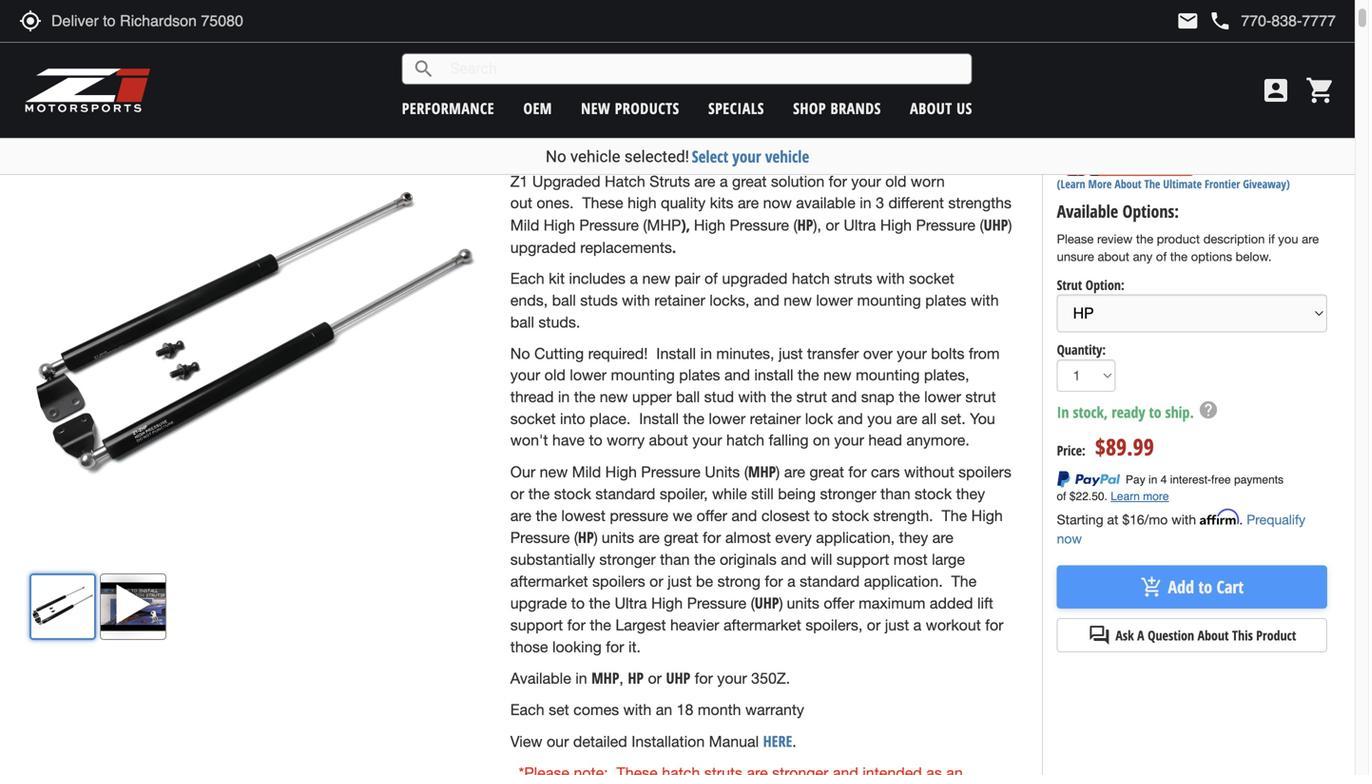 Task type: describe. For each thing, give the bounding box(es) containing it.
product
[[1257, 627, 1297, 645]]

they inside units are great for almost every application, they are substantially stronger than the originals and will support most large aftermarket spoilers or just be strong for a standard application.  the upgrade to the ultra high pressure (
[[900, 529, 929, 547]]

mail
[[1177, 10, 1200, 32]]

z1 upgraded hatch struts are a great solution for your old worn out ones.  these high quality kits are now available in 3 different strengths mild high pressure (mhp
[[511, 172, 1012, 234]]

units offer maximum added lift support for the largest heavier aftermarket spoilers, or just a workout for those looking for it.
[[511, 595, 1004, 656]]

head
[[869, 432, 903, 449]]

with up from
[[971, 292, 999, 309]]

retainer inside the no cutting required!  install in minutes, just transfer over your bolts from your old lower mounting plates and install the new mounting plates, thread in the new upper ball stud with the strut and snap the lower strut socket into place.  install the lower retainer lock and you are all set. you won't have to worry about your hatch falling on your head anymore.
[[750, 410, 801, 427]]

struts inside z1 upgraded 350z hatch struts star brand: z1 motorsports fits models: 350z... install manuals
[[736, 21, 793, 55]]

specials
[[709, 98, 765, 118]]

of inside the each kit includes a new pair of upgraded hatch struts with socket ends, ball studs with retainer locks, and new lower mounting plates with ball studs.
[[705, 270, 718, 287]]

to inside the no cutting required!  install in minutes, just transfer over your bolts from your old lower mounting plates and install the new mounting plates, thread in the new upper ball stud with the strut and snap the lower strut socket into place.  install the lower retainer lock and you are all set. you won't have to worry about your hatch falling on your head anymore.
[[589, 432, 603, 449]]

) are
[[776, 463, 806, 481]]

z1 for 350z
[[496, 21, 518, 55]]

with inside starting at $16 /mo with affirm .
[[1172, 512, 1197, 527]]

pressure inside ) are great for cars without spoilers or the stock standard spoiler, while still being stronger than stock they are the lowest pressure we offer and closest to stock strength.  the high pressure (
[[511, 529, 570, 547]]

with left an
[[624, 701, 652, 719]]

here link
[[763, 731, 793, 751]]

upgraded inside ) upgraded replacements
[[511, 239, 576, 256]]

your right select
[[733, 146, 762, 167]]

( inside units are great for almost every application, they are substantially stronger than the originals and will support most large aftermarket spoilers or just be strong for a standard application.  the upgrade to the ultra high pressure (
[[751, 595, 755, 612]]

over
[[864, 345, 893, 362]]

great inside z1 upgraded hatch struts are a great solution for your old worn out ones.  these high quality kits are now available in 3 different strengths mild high pressure (mhp
[[732, 172, 767, 190]]

upgraded for hatch
[[533, 172, 601, 190]]

for up the looking
[[568, 616, 586, 634]]

about inside question_answer ask a question about this product
[[1198, 627, 1229, 645]]

units for are
[[602, 529, 635, 547]]

mild inside our new mild high pressure units ( mhp
[[572, 463, 601, 481]]

about inside (learn more about the ultimate frontier giveaway) available options: please review the product description if you are unsure about any of the options below.
[[1115, 176, 1142, 192]]

or inside ), high pressure ( hp ), or ultra high pressure ( uhp
[[826, 216, 840, 234]]

0 horizontal spatial stock
[[554, 485, 591, 503]]

starting at $16 /mo with affirm .
[[1057, 509, 1247, 527]]

your down the lower
[[693, 432, 723, 449]]

mounting down over
[[856, 366, 920, 384]]

the down install
[[771, 388, 792, 406]]

you inside the no cutting required!  install in minutes, just transfer over your bolts from your old lower mounting plates and install the new mounting plates, thread in the new upper ball stud with the strut and snap the lower strut socket into place.  install the lower retainer lock and you are all set. you won't have to worry about your hatch falling on your head anymore.
[[868, 410, 893, 427]]

about us link
[[910, 98, 973, 118]]

set. you
[[941, 410, 996, 427]]

view our detailed installation manual here .
[[511, 731, 797, 751]]

options
[[1192, 249, 1233, 264]]

high down different on the right top
[[881, 216, 912, 234]]

are down pressure
[[639, 529, 660, 547]]

no for select
[[546, 147, 567, 166]]

units
[[705, 463, 740, 481]]

you inside (learn more about the ultimate frontier giveaway) available options: please review the product description if you are unsure about any of the options below.
[[1279, 232, 1299, 246]]

without
[[905, 463, 955, 481]]

add_shopping_cart
[[1141, 576, 1164, 599]]

1 horizontal spatial stock
[[832, 507, 869, 524]]

those
[[511, 638, 548, 656]]

are inside the no cutting required!  install in minutes, just transfer over your bolts from your old lower mounting plates and install the new mounting plates, thread in the new upper ball stud with the strut and snap the lower strut socket into place.  install the lower retainer lock and you are all set. you won't have to worry about your hatch falling on your head anymore.
[[897, 410, 918, 427]]

the
[[1145, 176, 1161, 192]]

2 horizontal spatial in
[[701, 345, 712, 362]]

standard inside units are great for almost every application, they are substantially stronger than the originals and will support most large aftermarket spoilers or just be strong for a standard application.  the upgrade to the ultra high pressure (
[[800, 572, 860, 590]]

unsure
[[1057, 249, 1095, 264]]

strut
[[1057, 276, 1083, 294]]

frontier
[[1205, 176, 1241, 192]]

plates,
[[924, 366, 970, 384]]

or inside ) are great for cars without spoilers or the stock standard spoiler, while still being stronger than stock they are the lowest pressure we offer and closest to stock strength.  the high pressure (
[[511, 485, 524, 503]]

the down the transfer
[[798, 366, 820, 384]]

application,
[[816, 529, 895, 547]]

spoilers inside units are great for almost every application, they are substantially stronger than the originals and will support most large aftermarket spoilers or just be strong for a standard application.  the upgrade to the ultra high pressure (
[[593, 572, 646, 590]]

from
[[969, 345, 1000, 362]]

the lower
[[683, 410, 746, 427]]

0 horizontal spatial ),
[[681, 215, 690, 235]]

with socket
[[877, 270, 955, 287]]

products
[[615, 98, 680, 118]]

standard inside ) are great for cars without spoilers or the stock standard spoiler, while still being stronger than stock they are the lowest pressure we offer and closest to stock strength.  the high pressure (
[[596, 485, 656, 503]]

hp for pressure
[[798, 215, 814, 235]]

detailed
[[573, 733, 628, 750]]

with right studs
[[622, 292, 650, 309]]

1 vertical spatial z1
[[534, 83, 546, 101]]

(learn more about the ultimate frontier giveaway) available options: please review the product description if you are unsure about any of the options below.
[[1057, 176, 1320, 264]]

struts
[[834, 270, 873, 287]]

( down strengths at the top right of the page
[[980, 216, 984, 234]]

lower inside the each kit includes a new pair of upgraded hatch struts with socket ends, ball studs with retainer locks, and new lower mounting plates with ball studs.
[[816, 292, 853, 309]]

a inside z1 upgraded hatch struts are a great solution for your old worn out ones.  these high quality kits are now available in 3 different strengths mild high pressure (mhp
[[720, 172, 728, 190]]

models:
[[518, 108, 559, 126]]

cars
[[871, 463, 900, 481]]

install
[[755, 366, 794, 384]]

hatch inside z1 upgraded 350z hatch struts star brand: z1 motorsports fits models: 350z... install manuals
[[675, 21, 730, 55]]

pressure down different on the right top
[[916, 216, 976, 234]]

of inside (learn more about the ultimate frontier giveaway) available options: please review the product description if you are unsure about any of the options below.
[[1157, 249, 1167, 264]]

support inside units are great for almost every application, they are substantially stronger than the originals and will support most large aftermarket spoilers or just be strong for a standard application.  the upgrade to the ultra high pressure (
[[837, 551, 890, 568]]

select
[[692, 146, 729, 167]]

and down "and snap"
[[838, 410, 863, 427]]

(mhp
[[643, 216, 681, 234]]

and down minutes,
[[725, 366, 750, 384]]

stud
[[705, 388, 734, 406]]

0 horizontal spatial hp
[[578, 527, 594, 548]]

upgraded for 350z
[[524, 21, 618, 55]]

/mo
[[1145, 512, 1168, 527]]

almost
[[726, 529, 771, 547]]

mail phone
[[1177, 10, 1232, 32]]

and snap
[[832, 388, 895, 406]]

old inside the no cutting required!  install in minutes, just transfer over your bolts from your old lower mounting plates and install the new mounting plates, thread in the new upper ball stud with the strut and snap the lower strut socket into place.  install the lower retainer lock and you are all set. you won't have to worry about your hatch falling on your head anymore.
[[545, 366, 566, 384]]

) inside ) upgraded replacements
[[1009, 216, 1013, 234]]

350z...
[[562, 110, 599, 126]]

(learn
[[1057, 176, 1086, 192]]

0 horizontal spatial lower
[[570, 366, 607, 384]]

vehicle inside the no vehicle selected! select your vehicle
[[571, 147, 621, 166]]

high down kits
[[694, 216, 726, 234]]

to inside ) are great for cars without spoilers or the stock standard spoiler, while still being stronger than stock they are the lowest pressure we offer and closest to stock strength.  the high pressure (
[[814, 507, 828, 524]]

2 vertical spatial uhp
[[666, 668, 691, 688]]

for inside ) are great for cars without spoilers or the stock standard spoiler, while still being stronger than stock they are the lowest pressure we offer and closest to stock strength.  the high pressure (
[[849, 463, 867, 481]]

review
[[1098, 232, 1133, 246]]

hatch inside the each kit includes a new pair of upgraded hatch struts with socket ends, ball studs with retainer locks, and new lower mounting plates with ball studs.
[[792, 270, 830, 287]]

your 350z.
[[718, 670, 791, 687]]

pressure inside units are great for almost every application, they are substantially stronger than the originals and will support most large aftermarket spoilers or just be strong for a standard application.  the upgrade to the ultra high pressure (
[[687, 595, 747, 612]]

hatch inside the no cutting required!  install in minutes, just transfer over your bolts from your old lower mounting plates and install the new mounting plates, thread in the new upper ball stud with the strut and snap the lower strut socket into place.  install the lower retainer lock and you are all set. you won't have to worry about your hatch falling on your head anymore.
[[727, 432, 765, 449]]

most
[[894, 551, 928, 568]]

aftermarket inside units offer maximum added lift support for the largest heavier aftermarket spoilers, or just a workout for those looking for it.
[[724, 616, 802, 634]]

locks,
[[710, 292, 750, 309]]

selected!
[[625, 147, 690, 166]]

ball inside the no cutting required!  install in minutes, just transfer over your bolts from your old lower mounting plates and install the new mounting plates, thread in the new upper ball stud with the strut and snap the lower strut socket into place.  install the lower retainer lock and you are all set. you won't have to worry about your hatch falling on your head anymore.
[[676, 388, 700, 406]]

1 vertical spatial install
[[657, 345, 696, 362]]

mounting up "upper"
[[611, 366, 675, 384]]

each set comes with an 18 month warranty
[[511, 701, 805, 719]]

the up into
[[574, 388, 596, 406]]

your right the on
[[835, 432, 865, 449]]

1 vertical spatial in
[[558, 388, 570, 406]]

the up any
[[1137, 232, 1154, 246]]

at
[[1108, 512, 1119, 527]]

for down offer
[[703, 529, 721, 547]]

in inside available in mhp , hp or uhp for your 350z.
[[576, 670, 588, 687]]

high inside ) are great for cars without spoilers or the stock standard spoiler, while still being stronger than stock they are the lowest pressure we offer and closest to stock strength.  the high pressure (
[[972, 507, 1003, 524]]

for down lift
[[986, 616, 1004, 634]]

the inside ) are great for cars without spoilers or the stock standard spoiler, while still being stronger than stock they are the lowest pressure we offer and closest to stock strength.  the high pressure (
[[529, 485, 550, 503]]

. for here
[[793, 733, 797, 750]]

great inside ) are great for cars without spoilers or the stock standard spoiler, while still being stronger than stock they are the lowest pressure we offer and closest to stock strength.  the high pressure (
[[810, 463, 845, 481]]

these
[[582, 194, 624, 212]]

now
[[1057, 531, 1082, 546]]

affirm
[[1200, 509, 1240, 525]]

) for hp
[[594, 529, 598, 547]]

account_box
[[1261, 75, 1292, 106]]

to right add
[[1199, 575, 1213, 599]]

being
[[778, 485, 816, 503]]

1 horizontal spatial mhp
[[748, 461, 776, 482]]

spoilers inside ) are great for cars without spoilers or the stock standard spoiler, while still being stronger than stock they are the lowest pressure we offer and closest to stock strength.  the high pressure (
[[959, 463, 1012, 481]]

ultra inside units are great for almost every application, they are substantially stronger than the originals and will support most large aftermarket spoilers or just be strong for a standard application.  the upgrade to the ultra high pressure (
[[615, 595, 647, 612]]

falling
[[769, 432, 809, 449]]

set
[[549, 701, 569, 719]]

quantity:
[[1057, 340, 1106, 359]]

phone link
[[1209, 10, 1336, 32]]

offer
[[697, 507, 728, 524]]

substantially
[[511, 551, 595, 568]]

my_location
[[19, 10, 42, 32]]

add
[[1169, 575, 1195, 599]]

strengths
[[949, 194, 1012, 212]]

options:
[[1123, 200, 1180, 223]]

large
[[932, 551, 965, 568]]

z1 upgraded 350z hatch struts star brand: z1 motorsports fits models: 350z... install manuals
[[496, 21, 793, 151]]

new products
[[581, 98, 680, 118]]

just inside units offer maximum added lift support for the largest heavier aftermarket spoilers, or just a workout for those looking for it.
[[885, 616, 910, 634]]

1 horizontal spatial uhp
[[755, 593, 779, 613]]

0 vertical spatial uhp
[[984, 215, 1009, 235]]

lock
[[805, 410, 834, 427]]

includes
[[569, 270, 626, 287]]

0 horizontal spatial mhp
[[592, 668, 620, 688]]

available inside available in mhp , hp or uhp for your 350z.
[[511, 670, 571, 687]]

or inside units are great for almost every application, they are substantially stronger than the originals and will support most large aftermarket spoilers or just be strong for a standard application.  the upgrade to the ultra high pressure (
[[650, 572, 664, 590]]

with inside the no cutting required!  install in minutes, just transfer over your bolts from your old lower mounting plates and install the new mounting plates, thread in the new upper ball stud with the strut and snap the lower strut socket into place.  install the lower retainer lock and you are all set. you won't have to worry about your hatch falling on your head anymore.
[[739, 388, 767, 406]]

are up large
[[933, 529, 954, 547]]

manuals
[[532, 133, 577, 151]]

are the lowest
[[511, 507, 606, 524]]

pressure inside our new mild high pressure units ( mhp
[[641, 463, 701, 481]]

just inside the no cutting required!  install in minutes, just transfer over your bolts from your old lower mounting plates and install the new mounting plates, thread in the new upper ball stud with the strut and snap the lower strut socket into place.  install the lower retainer lock and you are all set. you won't have to worry about your hatch falling on your head anymore.
[[779, 345, 803, 362]]

2 vertical spatial install
[[639, 410, 679, 427]]

are right kits
[[738, 194, 759, 212]]

z1 for hatch
[[511, 172, 528, 190]]

strength.  the
[[874, 507, 968, 524]]

your right over
[[897, 345, 927, 362]]

) upgraded replacements
[[511, 216, 1013, 256]]

Search search field
[[435, 54, 972, 84]]

ship.
[[1166, 402, 1194, 422]]

star
[[496, 59, 515, 78]]

( inside ) are great for cars without spoilers or the stock standard spoiler, while still being stronger than stock they are the lowest pressure we offer and closest to stock strength.  the high pressure (
[[574, 529, 578, 547]]

our
[[547, 733, 569, 750]]

each for each set comes with an 18 month warranty
[[511, 701, 545, 719]]

solution for
[[771, 172, 847, 190]]

pressure down kits
[[730, 216, 789, 234]]

to inside units are great for almost every application, they are substantially stronger than the originals and will support most large aftermarket spoilers or just be strong for a standard application.  the upgrade to the ultra high pressure (
[[571, 595, 585, 612]]

prequalify now link
[[1057, 512, 1306, 546]]

brand:
[[496, 83, 531, 101]]

350z
[[624, 21, 669, 55]]

will
[[811, 551, 833, 568]]

( inside our new mild high pressure units ( mhp
[[745, 463, 748, 481]]

or inside units offer maximum added lift support for the largest heavier aftermarket spoilers, or just a workout for those looking for it.
[[867, 616, 881, 634]]

worry
[[607, 432, 645, 449]]



Task type: locate. For each thing, give the bounding box(es) containing it.
search
[[413, 58, 435, 80]]

( down are the lowest at bottom
[[574, 529, 578, 547]]

your inside z1 upgraded hatch struts are a great solution for your old worn out ones.  these high quality kits are now available in 3 different strengths mild high pressure (mhp
[[852, 172, 882, 190]]

new
[[581, 98, 611, 118], [643, 270, 671, 287], [784, 292, 812, 309], [824, 366, 852, 384], [600, 388, 628, 406], [540, 463, 568, 481]]

units right uhp )
[[787, 595, 820, 612]]

for left it.
[[606, 638, 624, 656]]

0 vertical spatial support
[[837, 551, 890, 568]]

2 horizontal spatial .
[[1240, 512, 1243, 527]]

pressure
[[610, 507, 669, 524]]

2 vertical spatial great
[[664, 529, 699, 547]]

just inside units are great for almost every application, they are substantially stronger than the originals and will support most large aftermarket spoilers or just be strong for a standard application.  the upgrade to the ultra high pressure (
[[668, 572, 692, 590]]

0 horizontal spatial strut
[[797, 388, 827, 406]]

hatch left struts
[[792, 270, 830, 287]]

upgraded inside the each kit includes a new pair of upgraded hatch struts with socket ends, ball studs with retainer locks, and new lower mounting plates with ball studs.
[[722, 270, 788, 287]]

the right "and snap"
[[899, 388, 920, 406]]

standard up pressure
[[596, 485, 656, 503]]

( down 'now available'
[[794, 216, 798, 234]]

each
[[511, 270, 545, 287], [511, 701, 545, 719]]

0 vertical spatial hatch
[[675, 21, 730, 55]]

1 horizontal spatial of
[[1157, 249, 1167, 264]]

to down being
[[814, 507, 828, 524]]

1 vertical spatial )
[[594, 529, 598, 547]]

workout
[[926, 616, 981, 634]]

standard
[[596, 485, 656, 503], [800, 572, 860, 590]]

1 horizontal spatial you
[[1279, 232, 1299, 246]]

1 vertical spatial units
[[787, 595, 820, 612]]

0 vertical spatial struts
[[736, 21, 793, 55]]

mail link
[[1177, 10, 1200, 32]]

0 horizontal spatial just
[[668, 572, 692, 590]]

0 vertical spatial retainer
[[655, 292, 706, 309]]

spoiler,
[[660, 485, 708, 503]]

than inside units are great for almost every application, they are substantially stronger than the originals and will support most large aftermarket spoilers or just be strong for a standard application.  the upgrade to the ultra high pressure (
[[660, 551, 690, 568]]

1 strut from the left
[[797, 388, 827, 406]]

just up install
[[779, 345, 803, 362]]

no cutting required!  install in minutes, just transfer over your bolts from your old lower mounting plates and install the new mounting plates, thread in the new upper ball stud with the strut and snap the lower strut socket into place.  install the lower retainer lock and you are all set. you won't have to worry about your hatch falling on your head anymore.
[[511, 345, 1000, 449]]

) inside hp )
[[594, 529, 598, 547]]

hp )
[[578, 527, 598, 548]]

about inside the no cutting required!  install in minutes, just transfer over your bolts from your old lower mounting plates and install the new mounting plates, thread in the new upper ball stud with the strut and snap the lower strut socket into place.  install the lower retainer lock and you are all set. you won't have to worry about your hatch falling on your head anymore.
[[649, 432, 688, 449]]

different
[[889, 194, 944, 212]]

account_box link
[[1257, 75, 1296, 106]]

1 vertical spatial no
[[511, 345, 530, 362]]

1 horizontal spatial aftermarket
[[724, 616, 802, 634]]

1 horizontal spatial ),
[[814, 216, 822, 234]]

or inside available in mhp , hp or uhp for your 350z.
[[648, 670, 662, 687]]

ball
[[511, 313, 535, 331], [676, 388, 700, 406]]

and inside the each kit includes a new pair of upgraded hatch struts with socket ends, ball studs with retainer locks, and new lower mounting plates with ball studs.
[[754, 292, 780, 309]]

1 vertical spatial struts
[[650, 172, 690, 190]]

), inside ), high pressure ( hp ), or ultra high pressure ( uhp
[[814, 216, 822, 234]]

18
[[677, 701, 694, 719]]

0 vertical spatial hp
[[798, 215, 814, 235]]

0 horizontal spatial hatch
[[727, 432, 765, 449]]

a inside units are great for almost every application, they are substantially stronger than the originals and will support most large aftermarket spoilers or just be strong for a standard application.  the upgrade to the ultra high pressure (
[[788, 572, 796, 590]]

the up be
[[694, 551, 716, 568]]

1 horizontal spatial .
[[793, 733, 797, 750]]

1 horizontal spatial in
[[576, 670, 588, 687]]

1 horizontal spatial vehicle
[[766, 146, 810, 167]]

z1 up models:
[[534, 83, 546, 101]]

units inside units offer maximum added lift support for the largest heavier aftermarket spoilers, or just a workout for those looking for it.
[[787, 595, 820, 612]]

0 vertical spatial z1
[[496, 21, 518, 55]]

( right units
[[745, 463, 748, 481]]

more
[[1089, 176, 1112, 192]]

1 horizontal spatial they
[[957, 485, 986, 503]]

ball inside the each kit includes a new pair of upgraded hatch struts with socket ends, ball studs with retainer locks, and new lower mounting plates with ball studs.
[[511, 313, 535, 331]]

0 vertical spatial just
[[779, 345, 803, 362]]

0 horizontal spatial retainer
[[655, 292, 706, 309]]

0 vertical spatial .
[[672, 237, 677, 257]]

upgraded down manuals in the left of the page
[[533, 172, 601, 190]]

2 vertical spatial z1
[[511, 172, 528, 190]]

the up the largest
[[589, 595, 611, 612]]

0 horizontal spatial )
[[594, 529, 598, 547]]

and inside ) are great for cars without spoilers or the stock standard spoiler, while still being stronger than stock they are the lowest pressure we offer and closest to stock strength.  the high pressure (
[[732, 507, 758, 524]]

mhp
[[748, 461, 776, 482], [592, 668, 620, 688]]

with down install
[[739, 388, 767, 406]]

1 horizontal spatial struts
[[736, 21, 793, 55]]

ultra inside ), high pressure ( hp ), or ultra high pressure ( uhp
[[844, 216, 876, 234]]

are down select
[[695, 172, 716, 190]]

), down quality
[[681, 215, 690, 235]]

aftermarket inside units are great for almost every application, they are substantially stronger than the originals and will support most large aftermarket spoilers or just be strong for a standard application.  the upgrade to the ultra high pressure (
[[511, 572, 588, 590]]

performance
[[402, 98, 495, 118]]

pressure
[[580, 216, 639, 234], [730, 216, 789, 234], [916, 216, 976, 234], [641, 463, 701, 481], [511, 529, 570, 547], [687, 595, 747, 612]]

0 horizontal spatial no
[[511, 345, 530, 362]]

1 horizontal spatial old
[[886, 172, 907, 190]]

plates inside the no cutting required!  install in minutes, just transfer over your bolts from your old lower mounting plates and install the new mounting plates, thread in the new upper ball stud with the strut and snap the lower strut socket into place.  install the lower retainer lock and you are all set. you won't have to worry about your hatch falling on your head anymore.
[[679, 366, 721, 384]]

if
[[1269, 232, 1275, 246]]

0 horizontal spatial they
[[900, 529, 929, 547]]

they inside ) are great for cars without spoilers or the stock standard spoiler, while still being stronger than stock they are the lowest pressure we offer and closest to stock strength.  the high pressure (
[[957, 485, 986, 503]]

stronger inside units are great for almost every application, they are substantially stronger than the originals and will support most large aftermarket spoilers or just be strong for a standard application.  the upgrade to the ultra high pressure (
[[600, 551, 656, 568]]

studs.
[[539, 313, 580, 331]]

new products link
[[581, 98, 680, 118]]

standard down 'will'
[[800, 572, 860, 590]]

and up almost
[[732, 507, 758, 524]]

1 vertical spatial hp
[[578, 527, 594, 548]]

upgraded inside z1 upgraded 350z hatch struts star brand: z1 motorsports fits models: 350z... install manuals
[[524, 21, 618, 55]]

mounting inside the each kit includes a new pair of upgraded hatch struts with socket ends, ball studs with retainer locks, and new lower mounting plates with ball studs.
[[858, 292, 922, 309]]

plates up stud
[[679, 366, 721, 384]]

1 each from the top
[[511, 270, 545, 287]]

in
[[1057, 402, 1070, 422]]

your up in 3
[[852, 172, 882, 190]]

0 horizontal spatial ball
[[511, 313, 535, 331]]

than
[[881, 485, 911, 503], [660, 551, 690, 568]]

2 each from the top
[[511, 701, 545, 719]]

1 vertical spatial standard
[[800, 572, 860, 590]]

every
[[775, 529, 812, 547]]

hatch inside z1 upgraded hatch struts are a great solution for your old worn out ones.  these high quality kits are now available in 3 different strengths mild high pressure (mhp
[[605, 172, 646, 190]]

oem
[[524, 98, 552, 118]]

1 vertical spatial just
[[668, 572, 692, 590]]

struts up quality
[[650, 172, 690, 190]]

aftermarket down uhp )
[[724, 616, 802, 634]]

upgraded
[[524, 21, 618, 55], [533, 172, 601, 190]]

below.
[[1236, 249, 1272, 264]]

0 vertical spatial standard
[[596, 485, 656, 503]]

no
[[546, 147, 567, 166], [511, 345, 530, 362]]

product
[[1157, 232, 1200, 246]]

ask
[[1116, 627, 1134, 645]]

1 horizontal spatial standard
[[800, 572, 860, 590]]

a inside units offer maximum added lift support for the largest heavier aftermarket spoilers, or just a workout for those looking for it.
[[914, 616, 922, 634]]

1 vertical spatial you
[[868, 410, 893, 427]]

a down the every at bottom
[[788, 572, 796, 590]]

upgraded inside z1 upgraded hatch struts are a great solution for your old worn out ones.  these high quality kits are now available in 3 different strengths mild high pressure (mhp
[[533, 172, 601, 190]]

no for in
[[511, 345, 530, 362]]

0 vertical spatial units
[[602, 529, 635, 547]]

are left all
[[897, 410, 918, 427]]

cart
[[1217, 575, 1244, 599]]

0 horizontal spatial about
[[649, 432, 688, 449]]

2 horizontal spatial stock
[[915, 485, 952, 503]]

no inside the no vehicle selected! select your vehicle
[[546, 147, 567, 166]]

option:
[[1086, 276, 1125, 294]]

available inside (learn more about the ultimate frontier giveaway) available options: please review the product description if you are unsure about any of the options below.
[[1057, 200, 1119, 223]]

upgraded up z1 motorsports link
[[524, 21, 618, 55]]

high inside units are great for almost every application, they are substantially stronger than the originals and will support most large aftermarket spoilers or just be strong for a standard application.  the upgrade to the ultra high pressure (
[[652, 595, 683, 612]]

your up the thread
[[511, 366, 540, 384]]

mhp up still
[[748, 461, 776, 482]]

0 vertical spatial available
[[1057, 200, 1119, 223]]

the down product
[[1171, 249, 1188, 264]]

the
[[1137, 232, 1154, 246], [1171, 249, 1188, 264], [798, 366, 820, 384], [574, 388, 596, 406], [771, 388, 792, 406], [899, 388, 920, 406], [529, 485, 550, 503], [694, 551, 716, 568], [589, 595, 611, 612]]

about us
[[910, 98, 973, 118]]

0 vertical spatial than
[[881, 485, 911, 503]]

with
[[622, 292, 650, 309], [971, 292, 999, 309], [739, 388, 767, 406], [1172, 512, 1197, 527], [624, 701, 652, 719]]

question
[[1148, 627, 1195, 645]]

each for each kit includes a new pair of upgraded hatch struts with socket ends, ball studs with retainer locks, and new lower mounting plates with ball studs.
[[511, 270, 545, 287]]

0 vertical spatial aftermarket
[[511, 572, 588, 590]]

stock up application,
[[832, 507, 869, 524]]

are inside (learn more about the ultimate frontier giveaway) available options: please review the product description if you are unsure about any of the options below.
[[1302, 232, 1320, 246]]

your
[[733, 146, 762, 167], [852, 172, 882, 190], [897, 345, 927, 362], [511, 366, 540, 384], [693, 432, 723, 449], [835, 432, 865, 449]]

they up most
[[900, 529, 929, 547]]

1 vertical spatial support
[[511, 616, 563, 634]]

to right have
[[589, 432, 603, 449]]

retainer down pair
[[655, 292, 706, 309]]

( down strong
[[751, 595, 755, 612]]

in down the looking
[[576, 670, 588, 687]]

and
[[754, 292, 780, 309], [725, 366, 750, 384], [838, 410, 863, 427], [732, 507, 758, 524], [781, 551, 807, 568]]

1 vertical spatial spoilers
[[593, 572, 646, 590]]

with right /mo
[[1172, 512, 1197, 527]]

units for offer maximum added
[[787, 595, 820, 612]]

all
[[922, 410, 937, 427]]

the largest
[[590, 616, 666, 634]]

2 vertical spatial just
[[885, 616, 910, 634]]

2 strut from the left
[[966, 388, 997, 406]]

. inside 'view our detailed installation manual here .'
[[793, 733, 797, 750]]

question_answer ask a question about this product
[[1089, 624, 1297, 647]]

than down we
[[660, 551, 690, 568]]

0 vertical spatial ultra
[[844, 216, 876, 234]]

ready
[[1112, 402, 1146, 422]]

new inside our new mild high pressure units ( mhp
[[540, 463, 568, 481]]

to inside in stock, ready to ship. help
[[1150, 402, 1162, 422]]

0 vertical spatial lower
[[816, 292, 853, 309]]

units right hp )
[[602, 529, 635, 547]]

phone
[[1209, 10, 1232, 32]]

0 vertical spatial about
[[910, 98, 953, 118]]

to right upgrade
[[571, 595, 585, 612]]

for up month
[[695, 670, 713, 687]]

high up kit
[[544, 216, 575, 234]]

. down warranty
[[793, 733, 797, 750]]

2 vertical spatial in
[[576, 670, 588, 687]]

to left ship. at right bottom
[[1150, 402, 1162, 422]]

pressure down be
[[687, 595, 747, 612]]

our
[[511, 463, 536, 481]]

select your vehicle link
[[692, 146, 810, 167]]

vehicle up solution for
[[766, 146, 810, 167]]

for inside available in mhp , hp or uhp for your 350z.
[[695, 670, 713, 687]]

for up uhp )
[[765, 572, 783, 590]]

shop
[[793, 98, 827, 118]]

spoilers up the largest
[[593, 572, 646, 590]]

) for uhp
[[779, 595, 783, 612]]

z1 up star
[[496, 21, 518, 55]]

great down we
[[664, 529, 699, 547]]

2 vertical spatial lower
[[925, 388, 962, 406]]

than inside ) are great for cars without spoilers or the stock standard spoiler, while still being stronger than stock they are the lowest pressure we offer and closest to stock strength.  the high pressure (
[[881, 485, 911, 503]]

upper
[[632, 388, 672, 406]]

1 horizontal spatial retainer
[[750, 410, 801, 427]]

heavier
[[671, 616, 720, 634]]

0 vertical spatial )
[[1009, 216, 1013, 234]]

no inside the no cutting required!  install in minutes, just transfer over your bolts from your old lower mounting plates and install the new mounting plates, thread in the new upper ball stud with the strut and snap the lower strut socket into place.  install the lower retainer lock and you are all set. you won't have to worry about your hatch falling on your head anymore.
[[511, 345, 530, 362]]

great inside units are great for almost every application, they are substantially stronger than the originals and will support most large aftermarket spoilers or just be strong for a standard application.  the upgrade to the ultra high pressure (
[[664, 529, 699, 547]]

mild inside z1 upgraded hatch struts are a great solution for your old worn out ones.  these high quality kits are now available in 3 different strengths mild high pressure (mhp
[[511, 216, 540, 234]]

1 vertical spatial ultra
[[615, 595, 647, 612]]

you right if
[[1279, 232, 1299, 246]]

retainer inside the each kit includes a new pair of upgraded hatch struts with socket ends, ball studs with retainer locks, and new lower mounting plates with ball studs.
[[655, 292, 706, 309]]

looking
[[553, 638, 602, 656]]

hp down 'now available'
[[798, 215, 814, 235]]

no vehicle selected! select your vehicle
[[546, 146, 810, 167]]

upgraded up kit
[[511, 239, 576, 256]]

price: $89.99
[[1057, 431, 1155, 462]]

our new mild high pressure units ( mhp
[[511, 461, 776, 482]]

stronger down cars
[[820, 485, 877, 503]]

0 horizontal spatial struts
[[650, 172, 690, 190]]

0 horizontal spatial .
[[672, 237, 677, 257]]

0 vertical spatial you
[[1279, 232, 1299, 246]]

specials link
[[709, 98, 765, 118]]

hp down are the lowest at bottom
[[578, 527, 594, 548]]

0 vertical spatial great
[[732, 172, 767, 190]]

description
[[1204, 232, 1266, 246]]

starting
[[1057, 512, 1104, 527]]

uhp up 18
[[666, 668, 691, 688]]

0 vertical spatial spoilers
[[959, 463, 1012, 481]]

pressure up spoiler,
[[641, 463, 701, 481]]

they up strength.  the
[[957, 485, 986, 503]]

0 horizontal spatial aftermarket
[[511, 572, 588, 590]]

1 horizontal spatial strut
[[966, 388, 997, 406]]

are
[[695, 172, 716, 190], [738, 194, 759, 212], [1302, 232, 1320, 246], [897, 410, 918, 427], [639, 529, 660, 547], [933, 529, 954, 547]]

and right the locks,
[[754, 292, 780, 309]]

plates down with socket
[[926, 292, 967, 309]]

(learn more about the ultimate frontier giveaway) link
[[1057, 176, 1291, 192]]

ends, ball
[[511, 292, 576, 309]]

z1 motorsports link
[[534, 83, 613, 101]]

the down our
[[529, 485, 550, 503]]

hp for mhp
[[628, 668, 644, 688]]

1 vertical spatial they
[[900, 529, 929, 547]]

0 vertical spatial hatch
[[792, 270, 830, 287]]

0 horizontal spatial upgraded
[[511, 239, 576, 256]]

ultra down in 3
[[844, 216, 876, 234]]

hatch right 350z
[[675, 21, 730, 55]]

2 vertical spatial )
[[779, 595, 783, 612]]

stock
[[554, 485, 591, 503], [915, 485, 952, 503], [832, 507, 869, 524]]

about left the
[[1115, 176, 1142, 192]]

2 horizontal spatial hp
[[798, 215, 814, 235]]

1 vertical spatial mild
[[572, 463, 601, 481]]

1 horizontal spatial just
[[779, 345, 803, 362]]

0 horizontal spatial spoilers
[[593, 572, 646, 590]]

hp right ,
[[628, 668, 644, 688]]

0 horizontal spatial uhp
[[666, 668, 691, 688]]

or up each set comes with an 18 month warranty
[[648, 670, 662, 687]]

2 vertical spatial .
[[793, 733, 797, 750]]

) are great for cars without spoilers or the stock standard spoiler, while still being stronger than stock they are the lowest pressure we offer and closest to stock strength.  the high pressure (
[[511, 463, 1012, 547]]

plates inside the each kit includes a new pair of upgraded hatch struts with socket ends, ball studs with retainer locks, and new lower mounting plates with ball studs.
[[926, 292, 967, 309]]

struts inside z1 upgraded hatch struts are a great solution for your old worn out ones.  these high quality kits are now available in 3 different strengths mild high pressure (mhp
[[650, 172, 690, 190]]

uhp )
[[755, 593, 783, 613]]

) inside uhp )
[[779, 595, 783, 612]]

2 horizontal spatial just
[[885, 616, 910, 634]]

. left prequalify
[[1240, 512, 1243, 527]]

high inside our new mild high pressure units ( mhp
[[606, 463, 637, 481]]

a inside the each kit includes a new pair of upgraded hatch struts with socket ends, ball studs with retainer locks, and new lower mounting plates with ball studs.
[[630, 270, 638, 287]]

install inside z1 upgraded 350z hatch struts star brand: z1 motorsports fits models: 350z... install manuals
[[496, 133, 529, 151]]

. inside starting at $16 /mo with affirm .
[[1240, 512, 1243, 527]]

1 vertical spatial hatch
[[605, 172, 646, 190]]

strut
[[797, 388, 827, 406], [966, 388, 997, 406]]

shop brands
[[793, 98, 881, 118]]

support inside units offer maximum added lift support for the largest heavier aftermarket spoilers, or just a workout for those looking for it.
[[511, 616, 563, 634]]

.
[[672, 237, 677, 257], [1240, 512, 1243, 527], [793, 733, 797, 750]]

1 vertical spatial each
[[511, 701, 545, 719]]

upgraded up the locks,
[[722, 270, 788, 287]]

a down offer maximum added
[[914, 616, 922, 634]]

or down our
[[511, 485, 524, 503]]

comes
[[574, 701, 619, 719]]

lower down struts
[[816, 292, 853, 309]]

0 horizontal spatial ultra
[[615, 595, 647, 612]]

stronger inside ) are great for cars without spoilers or the stock standard spoiler, while still being stronger than stock they are the lowest pressure we offer and closest to stock strength.  the high pressure (
[[820, 485, 877, 503]]

available
[[1057, 200, 1119, 223], [511, 670, 571, 687]]

1 horizontal spatial no
[[546, 147, 567, 166]]

won't
[[511, 432, 548, 449]]

about down review
[[1098, 249, 1130, 264]]

you up the head
[[868, 410, 893, 427]]

2 horizontal spatial great
[[810, 463, 845, 481]]

we
[[673, 507, 693, 524]]

high up heavier
[[652, 595, 683, 612]]

great down the on
[[810, 463, 845, 481]]

struts
[[736, 21, 793, 55], [650, 172, 690, 190]]

0 horizontal spatial old
[[545, 366, 566, 384]]

struts up the specials link
[[736, 21, 793, 55]]

than down cars
[[881, 485, 911, 503]]

1 vertical spatial .
[[1240, 512, 1243, 527]]

any
[[1133, 249, 1153, 264]]

strong
[[718, 572, 761, 590]]

0 horizontal spatial support
[[511, 616, 563, 634]]

1 vertical spatial great
[[810, 463, 845, 481]]

strut option:
[[1057, 276, 1125, 294]]

performance link
[[402, 98, 495, 118]]

0 horizontal spatial vehicle
[[571, 147, 621, 166]]

of right any
[[1157, 249, 1167, 264]]

about inside (learn more about the ultimate frontier giveaway) available options: please review the product description if you are unsure about any of the options below.
[[1098, 249, 1130, 264]]

1 horizontal spatial stronger
[[820, 485, 877, 503]]

ultra up the largest
[[615, 595, 647, 612]]

z1 inside z1 upgraded hatch struts are a great solution for your old worn out ones.  these high quality kits are now available in 3 different strengths mild high pressure (mhp
[[511, 172, 528, 190]]

0 horizontal spatial available
[[511, 670, 571, 687]]

pressure inside z1 upgraded hatch struts are a great solution for your old worn out ones.  these high quality kits are now available in 3 different strengths mild high pressure (mhp
[[580, 216, 639, 234]]

. down (mhp
[[672, 237, 677, 257]]

originals
[[720, 551, 777, 568]]

. for affirm
[[1240, 512, 1243, 527]]

1 vertical spatial available
[[511, 670, 571, 687]]

high inside z1 upgraded hatch struts are a great solution for your old worn out ones.  these high quality kits are now available in 3 different strengths mild high pressure (mhp
[[544, 216, 575, 234]]

old inside z1 upgraded hatch struts are a great solution for your old worn out ones.  these high quality kits are now available in 3 different strengths mild high pressure (mhp
[[886, 172, 907, 190]]

1 horizontal spatial plates
[[926, 292, 967, 309]]

upgrade
[[511, 595, 567, 612]]

stock up are the lowest at bottom
[[554, 485, 591, 503]]

and inside units are great for almost every application, they are substantially stronger than the originals and will support most large aftermarket spoilers or just be strong for a standard application.  the upgrade to the ultra high pressure (
[[781, 551, 807, 568]]

high right strength.  the
[[972, 507, 1003, 524]]

units inside units are great for almost every application, they are substantially stronger than the originals and will support most large aftermarket spoilers or just be strong for a standard application.  the upgrade to the ultra high pressure (
[[602, 529, 635, 547]]

or down offer maximum added
[[867, 616, 881, 634]]

are right if
[[1302, 232, 1320, 246]]

2 horizontal spatial )
[[1009, 216, 1013, 234]]

about
[[1098, 249, 1130, 264], [649, 432, 688, 449]]

for
[[849, 463, 867, 481], [703, 529, 721, 547], [765, 572, 783, 590], [568, 616, 586, 634], [986, 616, 1004, 634], [606, 638, 624, 656], [695, 670, 713, 687]]

or left be
[[650, 572, 664, 590]]

giveaway)
[[1244, 176, 1291, 192]]

be
[[696, 572, 714, 590]]

1 vertical spatial lower
[[570, 366, 607, 384]]

mounting down with socket
[[858, 292, 922, 309]]

z1 motorsports logo image
[[24, 67, 152, 114]]

1 vertical spatial hatch
[[727, 432, 765, 449]]

price:
[[1057, 441, 1086, 459]]

1 vertical spatial about
[[1115, 176, 1142, 192]]

aftermarket down substantially
[[511, 572, 588, 590]]

2 horizontal spatial about
[[1198, 627, 1229, 645]]

a up kits
[[720, 172, 728, 190]]

0 horizontal spatial in
[[558, 388, 570, 406]]

hatch down the lower
[[727, 432, 765, 449]]



Task type: vqa. For each thing, say whether or not it's contained in the screenshot.
(Z34)
no



